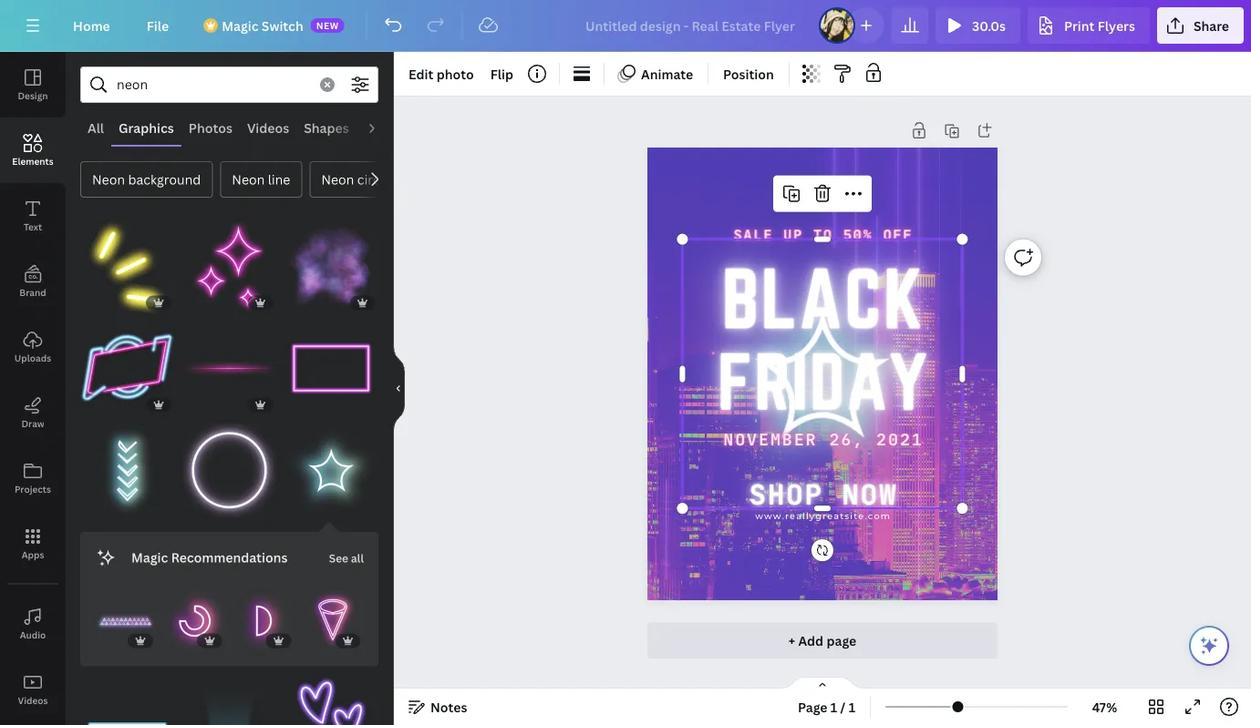 Task type: describe. For each thing, give the bounding box(es) containing it.
shop
[[749, 477, 823, 511]]

up
[[783, 227, 803, 244]]

see
[[329, 551, 348, 566]]

all button
[[80, 110, 111, 145]]

edit photo
[[409, 65, 474, 83]]

projects button
[[0, 446, 66, 512]]

new
[[316, 19, 339, 31]]

apps
[[22, 549, 44, 561]]

yellow neon expression mark surprise image
[[80, 220, 175, 314]]

file
[[147, 17, 169, 34]]

friday
[[717, 339, 929, 424]]

line
[[268, 171, 290, 188]]

page 1 / 1
[[798, 699, 855, 716]]

see all button
[[327, 540, 366, 576]]

0 horizontal spatial videos button
[[0, 657, 66, 723]]

magic switch
[[222, 17, 303, 34]]

neon for neon line
[[232, 171, 265, 188]]

photo
[[436, 65, 474, 83]]

colorful spotlight image
[[182, 678, 277, 726]]

to
[[813, 227, 833, 244]]

graphics
[[119, 119, 174, 136]]

design
[[18, 89, 48, 102]]

1 vertical spatial audio button
[[0, 592, 66, 657]]

november 26, 2021
[[723, 430, 924, 450]]

background
[[128, 171, 201, 188]]

0 vertical spatial audio
[[364, 119, 400, 136]]

neon for neon background
[[92, 171, 125, 188]]

main menu bar
[[0, 0, 1251, 52]]

neon background button
[[80, 161, 213, 198]]

flyers
[[1098, 17, 1135, 34]]

magic recommendations
[[131, 549, 288, 567]]

side panel tab list
[[0, 52, 66, 723]]

position
[[723, 65, 774, 83]]

1 horizontal spatial audio button
[[356, 110, 407, 145]]

magic for magic recommendations
[[131, 549, 168, 567]]

text
[[24, 221, 42, 233]]

print flyers button
[[1028, 7, 1150, 44]]

+ add page
[[789, 632, 856, 650]]

file button
[[132, 7, 183, 44]]

neon line button
[[220, 161, 302, 198]]

home
[[73, 17, 110, 34]]

switch
[[262, 17, 303, 34]]

add
[[798, 632, 824, 650]]

flip
[[490, 65, 513, 83]]

2021
[[876, 430, 924, 450]]

purple neon circle image
[[182, 423, 277, 518]]

30.0s button
[[935, 7, 1020, 44]]

page
[[827, 632, 856, 650]]

+ add page button
[[647, 623, 998, 659]]

recommendations
[[171, 549, 288, 567]]

graphics button
[[111, 110, 181, 145]]

circle
[[357, 171, 391, 188]]

show pages image
[[779, 677, 866, 691]]

november
[[723, 430, 818, 450]]

videos inside side panel tab list
[[18, 695, 48, 707]]

shapes button
[[297, 110, 356, 145]]

26,
[[829, 430, 865, 450]]

neon frame image
[[80, 322, 175, 416]]

draw button
[[0, 380, 66, 446]]

neon background
[[92, 171, 201, 188]]

sale
[[734, 227, 773, 244]]

shapes
[[304, 119, 349, 136]]

47%
[[1092, 699, 1117, 716]]

flip button
[[483, 59, 521, 88]]

basic neon line image
[[80, 678, 175, 726]]

www.reallygreatsite.com
[[755, 511, 891, 522]]

neon circle button
[[309, 161, 403, 198]]

now
[[842, 477, 898, 511]]



Task type: vqa. For each thing, say whether or not it's contained in the screenshot.
Arts and Craft (+11) button
no



Task type: locate. For each thing, give the bounding box(es) containing it.
projects
[[15, 483, 51, 496]]

1 horizontal spatial videos button
[[240, 110, 297, 145]]

canva assistant image
[[1198, 636, 1220, 657]]

1 vertical spatial videos button
[[0, 657, 66, 723]]

0 horizontal spatial audio
[[20, 629, 46, 641]]

hide image
[[393, 345, 405, 433]]

position button
[[716, 59, 781, 88]]

share button
[[1157, 7, 1244, 44]]

neon down all button at left top
[[92, 171, 125, 188]]

design button
[[0, 52, 66, 118]]

2 neon from the left
[[232, 171, 265, 188]]

neon line
[[232, 171, 290, 188]]

shop now
[[749, 477, 898, 511]]

elements
[[12, 155, 54, 167]]

neon inside button
[[232, 171, 265, 188]]

1 horizontal spatial magic
[[222, 17, 258, 34]]

neon for neon circle
[[321, 171, 354, 188]]

1 horizontal spatial audio
[[364, 119, 400, 136]]

group
[[284, 209, 378, 314], [80, 220, 175, 314], [182, 220, 277, 314], [80, 311, 175, 416], [182, 311, 277, 416], [284, 322, 378, 416], [80, 412, 175, 518], [182, 412, 277, 518], [284, 423, 378, 518], [164, 580, 226, 653], [233, 580, 295, 653], [302, 580, 364, 653], [95, 591, 157, 653], [80, 678, 175, 726], [182, 678, 277, 726], [284, 678, 378, 726]]

2 1 from the left
[[849, 699, 855, 716]]

audio button
[[356, 110, 407, 145], [0, 592, 66, 657]]

sale up to 50% off
[[734, 227, 913, 244]]

0 vertical spatial videos
[[247, 119, 289, 136]]

1 1 from the left
[[831, 699, 837, 716]]

home link
[[58, 7, 125, 44]]

0 horizontal spatial audio button
[[0, 592, 66, 657]]

elements button
[[0, 118, 66, 183]]

uploads
[[14, 352, 51, 364]]

neon circle
[[321, 171, 391, 188]]

animate
[[641, 65, 693, 83]]

+
[[789, 632, 795, 650]]

1 horizontal spatial neon
[[232, 171, 265, 188]]

neon left line
[[232, 171, 265, 188]]

photos button
[[181, 110, 240, 145]]

notes
[[430, 699, 467, 716]]

2 horizontal spatial neon
[[321, 171, 354, 188]]

1 horizontal spatial videos
[[247, 119, 289, 136]]

Design title text field
[[571, 7, 811, 44]]

sparkling star neon image
[[182, 220, 277, 314]]

0 horizontal spatial magic
[[131, 549, 168, 567]]

off
[[883, 227, 913, 244]]

all
[[351, 551, 364, 566]]

purple neon love decoration image
[[284, 678, 378, 726]]

videos
[[247, 119, 289, 136], [18, 695, 48, 707]]

print
[[1064, 17, 1095, 34]]

neon line design image
[[80, 423, 175, 518], [284, 423, 378, 518], [95, 591, 157, 653], [164, 591, 226, 653], [233, 591, 295, 653], [302, 591, 364, 653]]

brand
[[19, 286, 46, 299]]

videos button
[[240, 110, 297, 145], [0, 657, 66, 723]]

audio
[[364, 119, 400, 136], [20, 629, 46, 641]]

1 neon from the left
[[92, 171, 125, 188]]

all
[[88, 119, 104, 136]]

1 vertical spatial magic
[[131, 549, 168, 567]]

3 neon from the left
[[321, 171, 354, 188]]

neon inside neon circle button
[[321, 171, 354, 188]]

0 horizontal spatial 1
[[831, 699, 837, 716]]

magic inside main menu bar
[[222, 17, 258, 34]]

0 vertical spatial audio button
[[356, 110, 407, 145]]

see all
[[329, 551, 364, 566]]

photos
[[189, 119, 233, 136]]

audio up "circle"
[[364, 119, 400, 136]]

neon inside neon background button
[[92, 171, 125, 188]]

text button
[[0, 183, 66, 249]]

1 vertical spatial audio
[[20, 629, 46, 641]]

uploads button
[[0, 315, 66, 380]]

notes button
[[401, 693, 475, 722]]

1 vertical spatial videos
[[18, 695, 48, 707]]

animate button
[[612, 59, 700, 88]]

audio inside side panel tab list
[[20, 629, 46, 641]]

neon
[[92, 171, 125, 188], [232, 171, 265, 188], [321, 171, 354, 188]]

edit photo button
[[401, 59, 481, 88]]

blur neon image
[[284, 220, 378, 314]]

1 horizontal spatial 1
[[849, 699, 855, 716]]

glowing pink neon line light image
[[182, 322, 277, 416]]

Search elements search field
[[117, 67, 309, 102]]

edit
[[409, 65, 433, 83]]

47% button
[[1075, 693, 1134, 722]]

basic neon rectangle image
[[284, 322, 378, 416]]

0 horizontal spatial videos
[[18, 695, 48, 707]]

0 vertical spatial videos button
[[240, 110, 297, 145]]

50%
[[843, 227, 873, 244]]

audio button down apps
[[0, 592, 66, 657]]

audio button up "circle"
[[356, 110, 407, 145]]

/
[[840, 699, 846, 716]]

1 left /
[[831, 699, 837, 716]]

30.0s
[[972, 17, 1006, 34]]

magic left the "switch"
[[222, 17, 258, 34]]

share
[[1193, 17, 1229, 34]]

page
[[798, 699, 828, 716]]

0 vertical spatial magic
[[222, 17, 258, 34]]

draw
[[21, 418, 44, 430]]

neon left "circle"
[[321, 171, 354, 188]]

0 horizontal spatial neon
[[92, 171, 125, 188]]

black
[[722, 254, 925, 344]]

print flyers
[[1064, 17, 1135, 34]]

audio down apps
[[20, 629, 46, 641]]

apps button
[[0, 512, 66, 577]]

1
[[831, 699, 837, 716], [849, 699, 855, 716]]

magic
[[222, 17, 258, 34], [131, 549, 168, 567]]

brand button
[[0, 249, 66, 315]]

1 right /
[[849, 699, 855, 716]]

magic left recommendations
[[131, 549, 168, 567]]

magic for magic switch
[[222, 17, 258, 34]]



